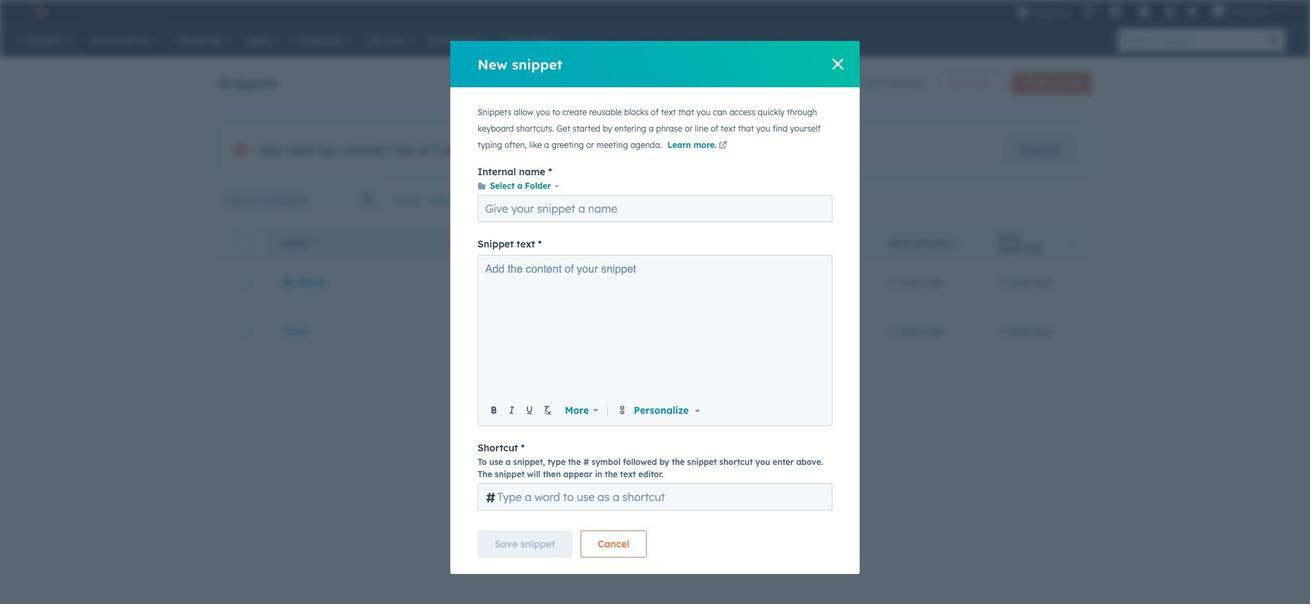 Task type: vqa. For each thing, say whether or not it's contained in the screenshot.
Marketplace
no



Task type: locate. For each thing, give the bounding box(es) containing it.
press to sort. element
[[956, 238, 961, 250], [1070, 238, 1075, 250]]

1 horizontal spatial press to sort. element
[[1070, 238, 1075, 250]]

None text field
[[486, 262, 825, 399]]

0 horizontal spatial press to sort. element
[[956, 238, 961, 250]]

menu
[[1010, 0, 1294, 22]]

press to sort. image
[[956, 238, 961, 248]]

link opens in a new window image
[[719, 140, 727, 152], [719, 142, 727, 150]]

jacob simon image
[[1213, 5, 1225, 17]]

Search HubSpot search field
[[1119, 29, 1263, 52]]

1 press to sort. element from the left
[[956, 238, 961, 250]]

dialog
[[450, 41, 860, 575]]

banner
[[218, 68, 1092, 94]]

Give your snippet a name text field
[[478, 195, 833, 222]]



Task type: describe. For each thing, give the bounding box(es) containing it.
ascending sort. press to sort descending. element
[[311, 238, 317, 250]]

close image
[[833, 59, 844, 70]]

press to sort. image
[[1070, 238, 1075, 248]]

marketplaces image
[[1110, 6, 1122, 18]]

2 press to sort. element from the left
[[1070, 238, 1075, 250]]

1 link opens in a new window image from the top
[[719, 140, 727, 152]]

Search search field
[[218, 186, 384, 214]]

2 link opens in a new window image from the top
[[719, 142, 727, 150]]

ascending sort. press to sort descending. image
[[311, 238, 317, 248]]

Type a word to use as a shortcut text field
[[478, 484, 833, 511]]



